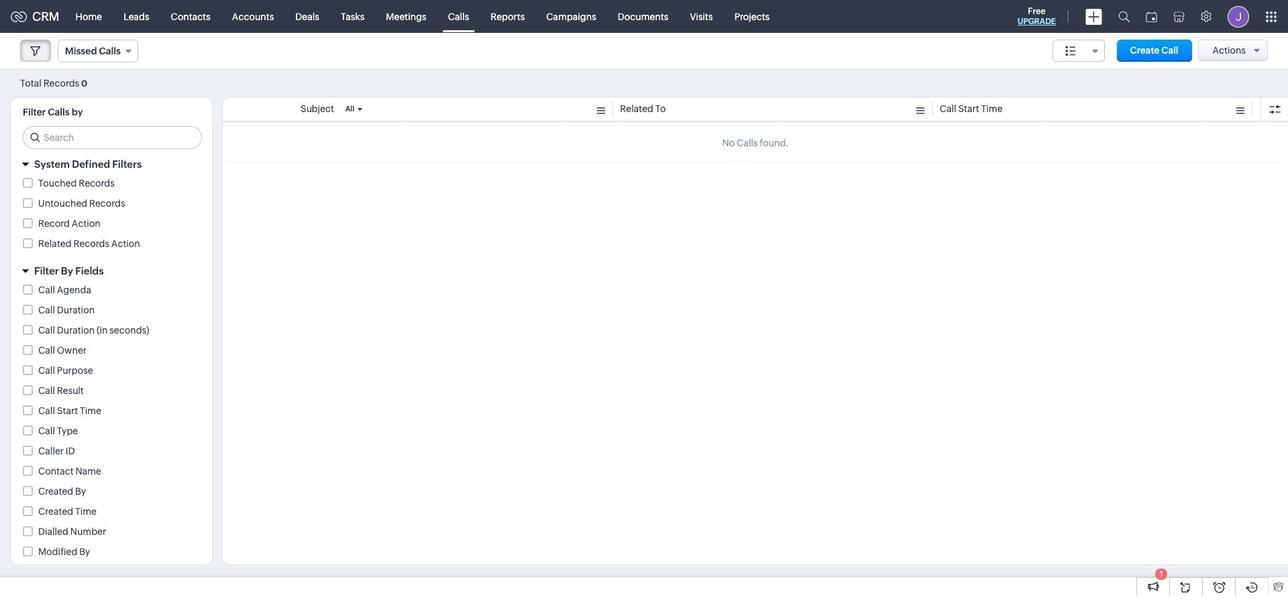 Task type: describe. For each thing, give the bounding box(es) containing it.
size image
[[1066, 45, 1076, 57]]

search element
[[1111, 0, 1138, 33]]

calendar image
[[1146, 11, 1158, 22]]

logo image
[[11, 11, 27, 22]]

create menu image
[[1086, 8, 1103, 24]]

Search text field
[[23, 127, 201, 148]]

search image
[[1119, 11, 1130, 22]]



Task type: locate. For each thing, give the bounding box(es) containing it.
profile image
[[1228, 6, 1250, 27]]

create menu element
[[1078, 0, 1111, 33]]

None field
[[58, 40, 138, 62], [1053, 40, 1105, 62], [58, 40, 138, 62]]

none field size
[[1053, 40, 1105, 62]]

profile element
[[1220, 0, 1258, 33]]



Task type: vqa. For each thing, say whether or not it's contained in the screenshot.
the Profile icon
yes



